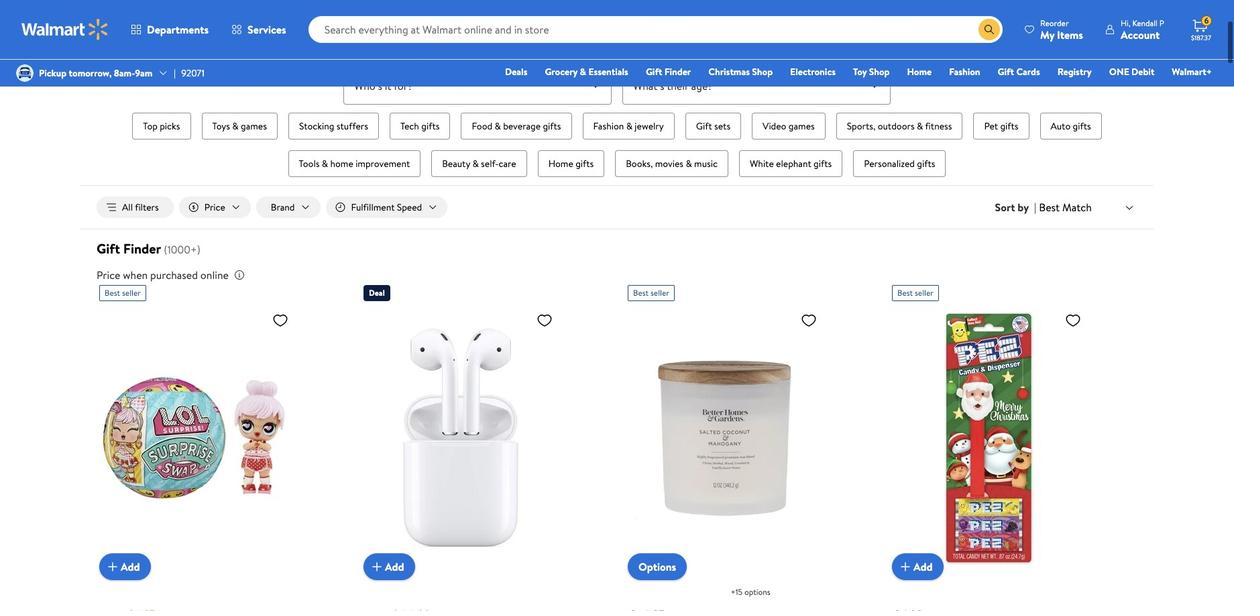Task type: locate. For each thing, give the bounding box(es) containing it.
pet
[[985, 119, 999, 132]]

deals link
[[499, 64, 534, 79]]

2 horizontal spatial add button
[[892, 553, 944, 580]]

1 horizontal spatial finder
[[665, 65, 691, 79]]

sort
[[996, 199, 1016, 214]]

0 horizontal spatial add button
[[99, 553, 151, 580]]

1 add button from the left
[[99, 553, 151, 580]]

all filters
[[122, 200, 159, 213]]

sports, outdoors & fitness button
[[837, 112, 963, 139]]

2 horizontal spatial add
[[914, 559, 933, 574]]

add for apple airpods with charging case (2nd generation) image the add button
[[385, 559, 404, 574]]

1 horizontal spatial home
[[908, 65, 932, 79]]

+15 options
[[731, 586, 771, 597]]

2 horizontal spatial seller
[[915, 287, 934, 298]]

games right video
[[789, 119, 815, 132]]

personalized gifts
[[864, 156, 936, 170]]

elephant
[[776, 156, 812, 170]]

toy shop link
[[848, 64, 896, 79]]

price inside 'price' "dropdown button"
[[204, 200, 225, 213]]

gift sets
[[696, 119, 731, 132]]

options link
[[628, 553, 687, 580]]

 image
[[16, 64, 34, 82]]

gifts right personalized
[[917, 156, 936, 170]]

beauty & self-care
[[442, 156, 516, 170]]

gifts right auto
[[1073, 119, 1092, 132]]

0 horizontal spatial add
[[121, 559, 140, 574]]

gift left sets
[[696, 119, 712, 132]]

3 add button from the left
[[892, 553, 944, 580]]

deals
[[505, 65, 528, 79]]

best seller for pez candy christmas candy dispenser plus 3 candy refills, 1 count, 0.87 oz 'image'
[[898, 287, 934, 298]]

gift inside button
[[696, 119, 712, 132]]

add to cart image
[[105, 558, 121, 574], [898, 558, 914, 574]]

pet gifts list item
[[971, 109, 1032, 142]]

brand button
[[256, 196, 320, 217]]

& left fitness
[[917, 119, 924, 132]]

auto gifts list item
[[1038, 109, 1105, 142]]

personalized
[[864, 156, 915, 170]]

services
[[248, 22, 286, 37]]

0 horizontal spatial home
[[549, 156, 574, 170]]

3 add from the left
[[914, 559, 933, 574]]

home for home
[[908, 65, 932, 79]]

apple airpods with charging case (2nd generation) image
[[364, 306, 558, 569]]

2 shop from the left
[[869, 65, 890, 79]]

toys & games
[[212, 119, 267, 132]]

stocking stuffers button
[[288, 112, 379, 139]]

0 vertical spatial finder
[[665, 65, 691, 79]]

add for lol surprise! surprise swap tots- with collectible doll, extra expression, 2 looks in one, water unboxing surprise, limited edition doll, great gift for girls age 3+ image the add button
[[121, 559, 140, 574]]

electronics link
[[785, 64, 842, 79]]

0 vertical spatial fashion
[[950, 65, 981, 79]]

& for tools & home improvement
[[322, 156, 328, 170]]

1 horizontal spatial games
[[789, 119, 815, 132]]

add button for lol surprise! surprise swap tots- with collectible doll, extra expression, 2 looks in one, water unboxing surprise, limited edition doll, great gift for girls age 3+ image
[[99, 553, 151, 580]]

pet gifts button
[[974, 112, 1030, 139]]

options
[[745, 586, 771, 597]]

gift sets list item
[[683, 109, 744, 142]]

2 add to cart image from the left
[[898, 558, 914, 574]]

1 vertical spatial price
[[97, 267, 120, 282]]

price for price
[[204, 200, 225, 213]]

add button
[[99, 553, 151, 580], [364, 553, 415, 580], [892, 553, 944, 580]]

add to cart image
[[369, 558, 385, 574]]

0 horizontal spatial fashion
[[594, 119, 624, 132]]

0 horizontal spatial shop
[[752, 65, 773, 79]]

0 vertical spatial |
[[174, 66, 176, 80]]

gift sets button
[[686, 112, 742, 139]]

fashion inside "fashion" link
[[950, 65, 981, 79]]

0 horizontal spatial seller
[[122, 287, 141, 298]]

all filters button
[[97, 196, 174, 217]]

lol surprise! surprise swap tots- with collectible doll, extra expression, 2 looks in one, water unboxing surprise, limited edition doll, great gift for girls age 3+ image
[[99, 306, 294, 569]]

home right care
[[549, 156, 574, 170]]

1 add to cart image from the left
[[105, 558, 121, 574]]

& right tools
[[322, 156, 328, 170]]

walmart image
[[21, 19, 109, 40]]

gifts for auto gifts
[[1073, 119, 1092, 132]]

fashion inside fashion & jewelry button
[[594, 119, 624, 132]]

& right 'toys'
[[232, 119, 239, 132]]

gifts for personalized gifts
[[917, 156, 936, 170]]

price
[[204, 200, 225, 213], [97, 267, 120, 282]]

2 add button from the left
[[364, 553, 415, 580]]

purchased
[[150, 267, 198, 282]]

fulfillment speed
[[351, 200, 422, 213]]

personalized gifts list item
[[851, 147, 949, 179]]

games right 'toys'
[[241, 119, 267, 132]]

search icon image
[[984, 24, 995, 35]]

video games list item
[[750, 109, 829, 142]]

tools
[[299, 156, 320, 170]]

walmart+ link
[[1166, 64, 1219, 79]]

1 vertical spatial |
[[1035, 199, 1037, 214]]

sort by |
[[996, 199, 1037, 214]]

shop right christmas
[[752, 65, 773, 79]]

| right the by
[[1035, 199, 1037, 214]]

christmas shop link
[[703, 64, 779, 79]]

2 games from the left
[[789, 119, 815, 132]]

finder for gift finder
[[665, 65, 691, 79]]

add for the add button associated with pez candy christmas candy dispenser plus 3 candy refills, 1 count, 0.87 oz 'image'
[[914, 559, 933, 574]]

online
[[201, 267, 229, 282]]

add to favorites list, lol surprise! surprise swap tots- with collectible doll, extra expression, 2 looks in one, water unboxing surprise, limited edition doll, great gift for girls age 3+ image
[[272, 311, 289, 328]]

3 seller from the left
[[915, 287, 934, 298]]

& left the self-
[[473, 156, 479, 170]]

1 horizontal spatial seller
[[651, 287, 670, 298]]

1 horizontal spatial |
[[1035, 199, 1037, 214]]

0 vertical spatial price
[[204, 200, 225, 213]]

self-
[[481, 156, 499, 170]]

food & beverage gifts button
[[461, 112, 572, 139]]

fashion left jewelry
[[594, 119, 624, 132]]

home
[[908, 65, 932, 79], [549, 156, 574, 170]]

2 best seller from the left
[[633, 287, 670, 298]]

books, movies & music list item
[[613, 147, 731, 179]]

1 horizontal spatial add
[[385, 559, 404, 574]]

add to favorites list, apple airpods with charging case (2nd generation) image
[[537, 311, 553, 328]]

9am
[[135, 66, 153, 80]]

& left jewelry
[[627, 119, 633, 132]]

toys & games button
[[202, 112, 278, 139]]

| inside sort and filter section element
[[1035, 199, 1037, 214]]

auto
[[1051, 119, 1071, 132]]

gifts
[[422, 119, 440, 132], [543, 119, 561, 132], [1001, 119, 1019, 132], [1073, 119, 1092, 132], [576, 156, 594, 170], [814, 156, 832, 170], [917, 156, 936, 170]]

registry
[[1058, 65, 1092, 79]]

gift inside "link"
[[998, 65, 1015, 79]]

finder down search search box
[[665, 65, 691, 79]]

1 vertical spatial finder
[[123, 239, 161, 257]]

shop right toy
[[869, 65, 890, 79]]

2 horizontal spatial best seller
[[898, 287, 934, 298]]

group
[[129, 109, 1106, 179]]

home left "fashion" link
[[908, 65, 932, 79]]

3 best seller from the left
[[898, 287, 934, 298]]

1 vertical spatial home
[[549, 156, 574, 170]]

gift
[[646, 65, 663, 79], [998, 65, 1015, 79], [696, 119, 712, 132], [97, 239, 120, 257]]

picks
[[160, 119, 180, 132]]

1 best seller from the left
[[105, 287, 141, 298]]

& right the food
[[495, 119, 501, 132]]

gifts for pet gifts
[[1001, 119, 1019, 132]]

video games button
[[752, 112, 826, 139]]

when
[[123, 267, 148, 282]]

0 horizontal spatial add to cart image
[[105, 558, 121, 574]]

& for fashion & jewelry
[[627, 119, 633, 132]]

seller
[[122, 287, 141, 298], [651, 287, 670, 298], [915, 287, 934, 298]]

0 horizontal spatial finder
[[123, 239, 161, 257]]

add to cart image for pez candy christmas candy dispenser plus 3 candy refills, 1 count, 0.87 oz 'image'
[[898, 558, 914, 574]]

best seller for lol surprise! surprise swap tots- with collectible doll, extra expression, 2 looks in one, water unboxing surprise, limited edition doll, great gift for girls age 3+ image
[[105, 287, 141, 298]]

gifts right pet
[[1001, 119, 1019, 132]]

grocery & essentials link
[[539, 64, 635, 79]]

grocery
[[545, 65, 578, 79]]

speed
[[397, 200, 422, 213]]

toys
[[212, 119, 230, 132]]

sort and filter section element
[[81, 185, 1154, 228]]

gifts up sort and filter section element
[[576, 156, 594, 170]]

| left 92071
[[174, 66, 176, 80]]

2 add from the left
[[385, 559, 404, 574]]

1 add from the left
[[121, 559, 140, 574]]

1 vertical spatial fashion
[[594, 119, 624, 132]]

stuffers
[[337, 119, 368, 132]]

1 horizontal spatial price
[[204, 200, 225, 213]]

1 horizontal spatial add button
[[364, 553, 415, 580]]

home inside "button"
[[549, 156, 574, 170]]

tools & home improvement list item
[[286, 147, 424, 179]]

gift cards
[[998, 65, 1041, 79]]

brand
[[271, 200, 295, 213]]

0 horizontal spatial |
[[174, 66, 176, 80]]

&
[[580, 65, 587, 79], [232, 119, 239, 132], [495, 119, 501, 132], [627, 119, 633, 132], [917, 119, 924, 132], [322, 156, 328, 170], [473, 156, 479, 170], [686, 156, 692, 170]]

gifts right tech
[[422, 119, 440, 132]]

gift down the all filters button at the left top
[[97, 239, 120, 257]]

& left music
[[686, 156, 692, 170]]

gift left cards at right top
[[998, 65, 1015, 79]]

legal information image
[[234, 269, 245, 280]]

auto gifts button
[[1040, 112, 1102, 139]]

best match button
[[1037, 198, 1138, 216]]

1 seller from the left
[[122, 287, 141, 298]]

top picks list item
[[130, 109, 194, 142]]

& right "grocery" at left
[[580, 65, 587, 79]]

sports, outdoors & fitness
[[847, 119, 952, 132]]

0 horizontal spatial price
[[97, 267, 120, 282]]

gift down walmart site-wide search field
[[646, 65, 663, 79]]

christmas shop
[[709, 65, 773, 79]]

group containing top picks
[[129, 109, 1106, 179]]

gifts for tech gifts
[[422, 119, 440, 132]]

account
[[1121, 27, 1160, 42]]

2 seller from the left
[[651, 287, 670, 298]]

gift for gift finder
[[646, 65, 663, 79]]

price for price when purchased online
[[97, 267, 120, 282]]

shop
[[752, 65, 773, 79], [869, 65, 890, 79]]

filters
[[135, 200, 159, 213]]

grocery & essentials
[[545, 65, 629, 79]]

fulfillment
[[351, 200, 395, 213]]

gifts inside list item
[[1001, 119, 1019, 132]]

1 horizontal spatial shop
[[869, 65, 890, 79]]

gifts inside "button"
[[576, 156, 594, 170]]

1 horizontal spatial best seller
[[633, 287, 670, 298]]

1 horizontal spatial add to cart image
[[898, 558, 914, 574]]

0 vertical spatial home
[[908, 65, 932, 79]]

0 horizontal spatial best seller
[[105, 287, 141, 298]]

fashion right home link at top right
[[950, 65, 981, 79]]

gift finder link
[[640, 64, 697, 79]]

fashion & jewelry list item
[[580, 109, 678, 142]]

0 horizontal spatial games
[[241, 119, 267, 132]]

auto gifts
[[1051, 119, 1092, 132]]

finder up the when
[[123, 239, 161, 257]]

1 horizontal spatial fashion
[[950, 65, 981, 79]]

gift for gift cards
[[998, 65, 1015, 79]]

fashion for fashion & jewelry
[[594, 119, 624, 132]]

home gifts
[[549, 156, 594, 170]]

1 shop from the left
[[752, 65, 773, 79]]



Task type: vqa. For each thing, say whether or not it's contained in the screenshot.
the Food
yes



Task type: describe. For each thing, give the bounding box(es) containing it.
shop for christmas shop
[[752, 65, 773, 79]]

& for food & beverage gifts
[[495, 119, 501, 132]]

toys & games list item
[[199, 109, 280, 142]]

stocking stuffers list item
[[286, 109, 382, 142]]

tech gifts list item
[[387, 109, 453, 142]]

reorder
[[1041, 17, 1069, 29]]

gifts for home gifts
[[576, 156, 594, 170]]

best inside "best match" dropdown button
[[1040, 199, 1060, 214]]

seller for pez candy christmas candy dispenser plus 3 candy refills, 1 count, 0.87 oz 'image'
[[915, 287, 934, 298]]

home gifts list item
[[535, 147, 607, 179]]

music
[[695, 156, 718, 170]]

tech gifts
[[401, 119, 440, 132]]

seller for lol surprise! surprise swap tots- with collectible doll, extra expression, 2 looks in one, water unboxing surprise, limited edition doll, great gift for girls age 3+ image
[[122, 287, 141, 298]]

jewelry
[[635, 119, 664, 132]]

white
[[750, 156, 774, 170]]

gift cards link
[[992, 64, 1047, 79]]

best for pez candy christmas candy dispenser plus 3 candy refills, 1 count, 0.87 oz 'image'
[[898, 287, 913, 298]]

finder for gift finder (1000+)
[[123, 239, 161, 257]]

registry link
[[1052, 64, 1098, 79]]

books,
[[626, 156, 653, 170]]

fashion & jewelry button
[[583, 112, 675, 139]]

essentials
[[589, 65, 629, 79]]

shop for toy shop
[[869, 65, 890, 79]]

age
[[623, 50, 639, 64]]

better homes & gardens 12oz salted coconut & mahogany scented 2-wick frosted jar candle image
[[628, 306, 823, 569]]

food & beverage gifts list item
[[459, 109, 575, 142]]

tools & home improvement button
[[288, 150, 421, 176]]

seller for better homes & gardens 12oz salted coconut & mahogany scented 2-wick frosted jar candle image
[[651, 287, 670, 298]]

departments
[[147, 22, 209, 37]]

white elephant gifts list item
[[737, 147, 846, 179]]

electronics
[[791, 65, 836, 79]]

sports, outdoors & fitness list item
[[834, 109, 966, 142]]

care
[[499, 156, 516, 170]]

kendall
[[1133, 17, 1158, 29]]

pickup tomorrow, 8am-9am
[[39, 66, 153, 80]]

tech gifts button
[[390, 112, 451, 139]]

items
[[1058, 27, 1084, 42]]

top picks
[[143, 119, 180, 132]]

gift finder
[[646, 65, 691, 79]]

food
[[472, 119, 493, 132]]

toy shop
[[854, 65, 890, 79]]

beauty & self-care list item
[[429, 147, 530, 179]]

best for lol surprise! surprise swap tots- with collectible doll, extra expression, 2 looks in one, water unboxing surprise, limited edition doll, great gift for girls age 3+ image
[[105, 287, 120, 298]]

improvement
[[356, 156, 410, 170]]

stocking stuffers
[[299, 119, 368, 132]]

add to favorites list, pez candy christmas candy dispenser plus 3 candy refills, 1 count, 0.87 oz image
[[1066, 311, 1082, 328]]

tools & home improvement
[[299, 156, 410, 170]]

home for home gifts
[[549, 156, 574, 170]]

beauty & self-care button
[[432, 150, 527, 176]]

gift for gift finder (1000+)
[[97, 239, 120, 257]]

white elephant gifts button
[[739, 150, 843, 176]]

deal
[[369, 287, 385, 298]]

$187.37
[[1192, 33, 1212, 42]]

home link
[[901, 64, 938, 79]]

& for beauty & self-care
[[473, 156, 479, 170]]

fashion & jewelry
[[594, 119, 664, 132]]

(1000+)
[[164, 242, 201, 256]]

personalized gifts button
[[854, 150, 946, 176]]

home gifts button
[[538, 150, 605, 176]]

one debit link
[[1104, 64, 1161, 79]]

debit
[[1132, 65, 1155, 79]]

home
[[330, 156, 353, 170]]

gifts right the elephant
[[814, 156, 832, 170]]

fitness
[[926, 119, 952, 132]]

departments button
[[119, 13, 220, 46]]

& inside list item
[[917, 119, 924, 132]]

one
[[1110, 65, 1130, 79]]

92071
[[181, 66, 205, 80]]

beauty
[[442, 156, 470, 170]]

white elephant gifts
[[750, 156, 832, 170]]

& for toys & games
[[232, 119, 239, 132]]

options
[[639, 559, 677, 574]]

6
[[1205, 15, 1209, 26]]

gifts right beverage
[[543, 119, 561, 132]]

fashion link
[[944, 64, 987, 79]]

pez candy christmas candy dispenser plus 3 candy refills, 1 count, 0.87 oz image
[[892, 306, 1087, 569]]

gift for gift sets
[[696, 119, 712, 132]]

add to cart image for lol surprise! surprise swap tots- with collectible doll, extra expression, 2 looks in one, water unboxing surprise, limited edition doll, great gift for girls age 3+ image
[[105, 558, 121, 574]]

best for better homes & gardens 12oz salted coconut & mahogany scented 2-wick frosted jar candle image
[[633, 287, 649, 298]]

outdoors
[[878, 119, 915, 132]]

hi,
[[1121, 17, 1131, 29]]

my
[[1041, 27, 1055, 42]]

food & beverage gifts
[[472, 119, 561, 132]]

top picks button
[[132, 112, 191, 139]]

add button for apple airpods with charging case (2nd generation) image
[[364, 553, 415, 580]]

hi, kendall p account
[[1121, 17, 1165, 42]]

walmart+
[[1173, 65, 1213, 79]]

| 92071
[[174, 66, 205, 80]]

books, movies & music
[[626, 156, 718, 170]]

best match
[[1040, 199, 1092, 214]]

add button for pez candy christmas candy dispenser plus 3 candy refills, 1 count, 0.87 oz 'image'
[[892, 553, 944, 580]]

services button
[[220, 13, 298, 46]]

& for grocery & essentials
[[580, 65, 587, 79]]

fashion for fashion
[[950, 65, 981, 79]]

1 games from the left
[[241, 119, 267, 132]]

Search search field
[[308, 16, 1003, 43]]

tomorrow,
[[69, 66, 112, 80]]

tech
[[401, 119, 419, 132]]

one debit
[[1110, 65, 1155, 79]]

cards
[[1017, 65, 1041, 79]]

video games
[[763, 119, 815, 132]]

movies
[[655, 156, 684, 170]]

6 $187.37
[[1192, 15, 1212, 42]]

fulfillment speed button
[[326, 196, 448, 217]]

gift finder (1000+)
[[97, 239, 201, 257]]

pet gifts
[[985, 119, 1019, 132]]

add to favorites list, better homes & gardens 12oz salted coconut & mahogany scented 2-wick frosted jar candle image
[[801, 311, 817, 328]]

Walmart Site-Wide search field
[[308, 16, 1003, 43]]

best seller for better homes & gardens 12oz salted coconut & mahogany scented 2-wick frosted jar candle image
[[633, 287, 670, 298]]

match
[[1063, 199, 1092, 214]]

sets
[[715, 119, 731, 132]]



